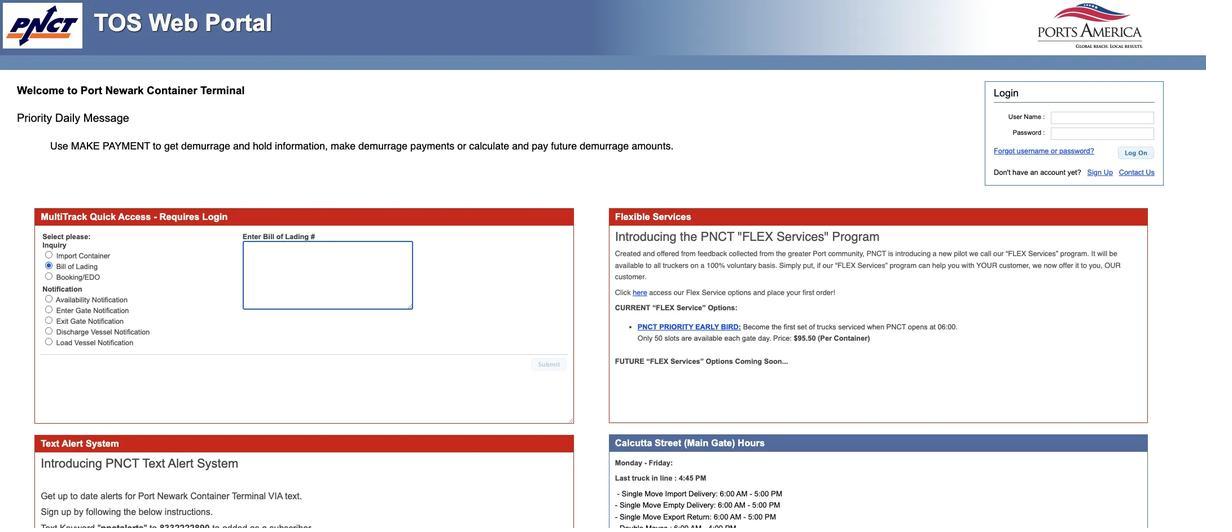 Task type: vqa. For each thing, say whether or not it's contained in the screenshot.
Hazardous Booking documents must be uploaded in the TOS Web Portal:
no



Task type: describe. For each thing, give the bounding box(es) containing it.
1 horizontal spatial or
[[1052, 147, 1058, 155]]

0 horizontal spatial we
[[970, 250, 979, 258]]

text alert system
[[41, 439, 119, 450]]

2 vertical spatial services"
[[671, 357, 704, 366]]

name
[[1025, 113, 1042, 120]]

enter for enter gate notification
[[56, 307, 74, 315]]

0 horizontal spatial login
[[202, 212, 228, 223]]

quick
[[90, 212, 116, 223]]

enter gate notification
[[56, 307, 129, 315]]

100%
[[707, 261, 726, 270]]

truckers
[[663, 261, 689, 270]]

welcome
[[17, 85, 64, 97]]

contact us link
[[1120, 168, 1156, 177]]

$95.50
[[794, 334, 816, 343]]

services
[[653, 212, 692, 223]]

(main
[[684, 438, 709, 449]]

notification for exit gate notification
[[88, 318, 124, 326]]

use make payment to get demurrage and hold information, make demurrage payments or calculate and pay future demurrage amounts.
[[50, 140, 674, 152]]

1 demurrage from the left
[[181, 140, 230, 152]]

become
[[744, 323, 770, 331]]

1 vertical spatial text
[[142, 457, 165, 471]]

multitrack
[[41, 212, 87, 223]]

contact
[[1120, 168, 1145, 177]]

current
[[616, 304, 651, 313]]

notification for discharge vessel notification
[[114, 328, 150, 337]]

up for get
[[58, 492, 68, 501]]

3 demurrage from the left
[[580, 140, 629, 152]]

1 horizontal spatial our
[[823, 261, 834, 270]]

your
[[787, 289, 801, 297]]

gate)
[[712, 438, 736, 449]]

to right it
[[1082, 261, 1088, 270]]

simply
[[780, 261, 802, 270]]

1 horizontal spatial port
[[138, 492, 155, 501]]

following
[[86, 508, 121, 518]]

introducing
[[896, 250, 931, 258]]

access
[[650, 289, 672, 297]]

pilot
[[955, 250, 968, 258]]

0 horizontal spatial alert
[[62, 439, 83, 450]]

"flex down "community,"
[[836, 261, 856, 270]]

enter for enter bill of lading #
[[243, 233, 261, 241]]

use
[[50, 140, 68, 152]]

don't
[[995, 168, 1011, 177]]

offer
[[1060, 261, 1074, 270]]

order!
[[817, 289, 836, 297]]

submit
[[539, 361, 561, 368]]

click here access our flex service options and place your first order!
[[616, 289, 838, 297]]

1 vertical spatial container
[[79, 252, 110, 260]]

1 vertical spatial alert
[[168, 457, 194, 471]]

exit
[[56, 318, 68, 326]]

up
[[1105, 168, 1114, 177]]

and left hold
[[233, 140, 250, 152]]

introducing the pnct "flex services" program
[[616, 230, 880, 244]]

tos web portal
[[94, 10, 272, 36]]

friday:
[[649, 459, 673, 468]]

0 horizontal spatial text
[[41, 439, 59, 450]]

1 horizontal spatial bill
[[263, 233, 274, 241]]

sign up link
[[1088, 168, 1114, 177]]

monday - friday:
[[616, 459, 673, 468]]

1 horizontal spatial services"
[[858, 261, 888, 270]]

last
[[616, 475, 630, 483]]

amounts.
[[632, 140, 674, 152]]

and left pay
[[512, 140, 529, 152]]

voluntary
[[728, 261, 757, 270]]

new
[[939, 250, 953, 258]]

calcutta street (main gate) hours
[[616, 438, 765, 449]]

calcutta
[[616, 438, 653, 449]]

collected
[[730, 250, 758, 258]]

tos
[[94, 10, 142, 36]]

user name :
[[1009, 113, 1046, 120]]

notification up "enter gate notification"
[[92, 296, 128, 305]]

1 horizontal spatial of
[[276, 233, 283, 241]]

pnct inside created and offered from feedback collected from the greater port community, pnct is introducing a new pilot we call our "flex services" program. it will be available to all truckers on a 100% voluntary basis. simply put, if our "flex services" program can help you with your customer, we now offer it to you, our customer.
[[867, 250, 887, 258]]

future
[[616, 357, 645, 366]]

gripsmall diagonal se image
[[566, 416, 573, 423]]

gate for enter
[[76, 307, 91, 315]]

us
[[1147, 168, 1156, 177]]

pnct priority early bird: link
[[638, 323, 742, 331]]

future "flex services" options coming soon...
[[616, 357, 789, 366]]

the inside created and offered from feedback collected from the greater port community, pnct is introducing a new pilot we call our "flex services" program. it will be available to all truckers on a 100% voluntary basis. simply put, if our "flex services" program can help you with your customer, we now offer it to you, our customer.
[[777, 250, 787, 258]]

text.
[[285, 492, 302, 501]]

introducing for introducing the pnct "flex services" program
[[616, 230, 677, 244]]

2 vertical spatial :
[[675, 475, 677, 483]]

flex
[[687, 289, 700, 297]]

customer.
[[616, 273, 647, 281]]

call
[[981, 250, 992, 258]]

service"
[[677, 304, 706, 313]]

0 vertical spatial lading
[[285, 233, 309, 241]]

with
[[962, 261, 975, 270]]

import container
[[56, 252, 110, 260]]

program
[[890, 261, 917, 270]]

1 vertical spatial lading
[[76, 263, 98, 271]]

to left date
[[70, 492, 78, 501]]

get up to date alerts for port newark container terminal via text.
[[41, 492, 302, 501]]

0 vertical spatial services"
[[1029, 250, 1059, 258]]

0 horizontal spatial newark
[[105, 85, 144, 97]]

don't have an account yet? sign up
[[995, 168, 1114, 177]]

our
[[1105, 261, 1122, 270]]

load
[[56, 339, 72, 348]]

available inside created and offered from feedback collected from the greater port community, pnct is introducing a new pilot we call our "flex services" program. it will be available to all truckers on a 100% voluntary basis. simply put, if our "flex services" program can help you with your customer, we now offer it to you, our customer.
[[616, 261, 644, 270]]

for
[[125, 492, 136, 501]]

gate
[[743, 334, 757, 343]]

password?
[[1060, 147, 1095, 155]]

on
[[691, 261, 699, 270]]

put,
[[804, 261, 816, 270]]

introducing for introducing pnct text alert system
[[41, 457, 102, 471]]

the inside pnct priority early bird: become the first set of trucks serviced when pnct opens at 06:00. only 50 slots are available each gate day. price: $95.50 (per container)
[[772, 323, 782, 331]]

options
[[728, 289, 752, 297]]

4:45
[[679, 475, 694, 483]]

get
[[41, 492, 55, 501]]

monday -
[[616, 459, 647, 468]]

(per
[[818, 334, 832, 343]]

basis.
[[759, 261, 778, 270]]

vessel for discharge
[[91, 328, 112, 337]]

#
[[311, 233, 315, 241]]

discharge
[[56, 328, 89, 337]]

introducing pnct text alert system
[[41, 457, 238, 471]]



Task type: locate. For each thing, give the bounding box(es) containing it.
are
[[682, 334, 692, 343]]

2 horizontal spatial demurrage
[[580, 140, 629, 152]]

0 vertical spatial our
[[994, 250, 1005, 258]]

services" down "community,"
[[858, 261, 888, 270]]

2 from from the left
[[760, 250, 775, 258]]

0 vertical spatial available
[[616, 261, 644, 270]]

it
[[1092, 250, 1096, 258]]

1 vertical spatial first
[[784, 323, 796, 331]]

newark up 'instructions.'
[[157, 492, 188, 501]]

login up user at the top right of the page
[[995, 88, 1019, 99]]

0 horizontal spatial services"
[[671, 357, 704, 366]]

pnct up feedback
[[701, 230, 735, 244]]

access
[[118, 212, 151, 223]]

"flex
[[1006, 250, 1027, 258], [836, 261, 856, 270], [653, 304, 675, 313], [647, 357, 669, 366]]

booking/edo notification
[[42, 273, 100, 294]]

: right 'name'
[[1044, 113, 1046, 120]]

1 vertical spatial login
[[202, 212, 228, 223]]

1 horizontal spatial enter
[[243, 233, 261, 241]]

1 vertical spatial vessel
[[74, 339, 96, 348]]

demurrage right the make
[[359, 140, 408, 152]]

pnct right when
[[887, 323, 907, 331]]

text up get
[[41, 439, 59, 450]]

gate for exit
[[70, 318, 86, 326]]

coming
[[736, 357, 763, 366]]

1 vertical spatial gate
[[70, 318, 86, 326]]

notification up load vessel notification
[[114, 328, 150, 337]]

1 from from the left
[[682, 250, 696, 258]]

via
[[269, 492, 283, 501]]

pay
[[532, 140, 549, 152]]

0 vertical spatial first
[[803, 289, 815, 297]]

0 horizontal spatial introducing
[[41, 457, 102, 471]]

your
[[977, 261, 998, 270]]

"flex up customer,
[[1006, 250, 1027, 258]]

0 horizontal spatial bill
[[56, 263, 66, 271]]

0 horizontal spatial or
[[458, 140, 467, 152]]

from up basis.
[[760, 250, 775, 258]]

0 vertical spatial introducing
[[616, 230, 677, 244]]

we
[[970, 250, 979, 258], [1033, 261, 1043, 270]]

enter
[[243, 233, 261, 241], [56, 307, 74, 315]]

you,
[[1090, 261, 1103, 270]]

priority
[[17, 112, 52, 124]]

2 vertical spatial of
[[810, 323, 816, 331]]

2 horizontal spatial port
[[813, 250, 827, 258]]

pnct up for
[[106, 457, 139, 471]]

we left now
[[1033, 261, 1043, 270]]

1 horizontal spatial demurrage
[[359, 140, 408, 152]]

of left # on the top left of page
[[276, 233, 283, 241]]

requires
[[159, 212, 200, 223]]

notification for load vessel notification
[[98, 339, 133, 348]]

services"
[[1029, 250, 1059, 258], [858, 261, 888, 270], [671, 357, 704, 366]]

demurrage right future
[[580, 140, 629, 152]]

0 vertical spatial a
[[933, 250, 937, 258]]

0 vertical spatial system
[[86, 439, 119, 450]]

first left set
[[784, 323, 796, 331]]

lading down import container
[[76, 263, 98, 271]]

greater
[[789, 250, 812, 258]]

newark up message
[[105, 85, 144, 97]]

None password field
[[1052, 127, 1155, 140]]

availability
[[56, 296, 90, 305]]

here link
[[633, 289, 648, 297]]

0 vertical spatial login
[[995, 88, 1019, 99]]

a left 'new'
[[933, 250, 937, 258]]

port up message
[[81, 85, 102, 97]]

current "flex service" options:
[[616, 304, 738, 313]]

slots
[[665, 334, 680, 343]]

or left calculate
[[458, 140, 467, 152]]

or
[[458, 140, 467, 152], [1052, 147, 1058, 155]]

2 vertical spatial container
[[190, 492, 230, 501]]

first right your
[[803, 289, 815, 297]]

1 horizontal spatial a
[[933, 250, 937, 258]]

welcome to port newark container terminal
[[17, 85, 245, 97]]

1 vertical spatial our
[[823, 261, 834, 270]]

available inside pnct priority early bird: become the first set of trucks serviced when pnct opens at 06:00. only 50 slots are available each gate day. price: $95.50 (per container)
[[694, 334, 723, 343]]

and left place
[[754, 289, 766, 297]]

port inside created and offered from feedback collected from the greater port community, pnct is introducing a new pilot we call our "flex services" program. it will be available to all truckers on a 100% voluntary basis. simply put, if our "flex services" program can help you with your customer, we now offer it to you, our customer.
[[813, 250, 827, 258]]

gate up discharge
[[70, 318, 86, 326]]

the down services
[[680, 230, 698, 244]]

will
[[1098, 250, 1108, 258]]

terminal
[[201, 85, 245, 97], [232, 492, 266, 501]]

it
[[1076, 261, 1080, 270]]

1 horizontal spatial we
[[1033, 261, 1043, 270]]

enter bill of lading #
[[243, 233, 315, 241]]

to left get
[[153, 140, 161, 152]]

feedback
[[698, 250, 728, 258]]

1 vertical spatial introducing
[[41, 457, 102, 471]]

0 horizontal spatial demurrage
[[181, 140, 230, 152]]

yet?
[[1068, 168, 1082, 177]]

0 horizontal spatial of
[[68, 263, 74, 271]]

0 horizontal spatial our
[[674, 289, 685, 297]]

None radio
[[45, 273, 53, 280], [45, 317, 53, 324], [45, 339, 53, 346], [45, 273, 53, 280], [45, 317, 53, 324], [45, 339, 53, 346]]

truck
[[632, 475, 650, 483]]

notification down discharge vessel notification
[[98, 339, 133, 348]]

0 vertical spatial port
[[81, 85, 102, 97]]

notification for enter gate notification
[[93, 307, 129, 315]]

password :
[[1014, 129, 1046, 136]]

services" down are
[[671, 357, 704, 366]]

1 horizontal spatial alert
[[168, 457, 194, 471]]

the up simply
[[777, 250, 787, 258]]

pnct up only
[[638, 323, 658, 331]]

up for sign
[[61, 508, 71, 518]]

vessel for load
[[74, 339, 96, 348]]

up right get
[[58, 492, 68, 501]]

vessel down discharge
[[74, 339, 96, 348]]

our left flex
[[674, 289, 685, 297]]

1 vertical spatial terminal
[[232, 492, 266, 501]]

serviced
[[839, 323, 866, 331]]

0 horizontal spatial first
[[784, 323, 796, 331]]

be
[[1110, 250, 1118, 258]]

and inside created and offered from feedback collected from the greater port community, pnct is introducing a new pilot we call our "flex services" program. it will be available to all truckers on a 100% voluntary basis. simply put, if our "flex services" program can help you with your customer, we now offer it to you, our customer.
[[643, 250, 655, 258]]

trucks
[[818, 323, 837, 331]]

our right if
[[823, 261, 834, 270]]

demurrage right get
[[181, 140, 230, 152]]

sign up by following the below instructions.
[[41, 508, 213, 518]]

account
[[1041, 168, 1066, 177]]

pnct left is
[[867, 250, 887, 258]]

container up bill of lading
[[79, 252, 110, 260]]

please:
[[66, 233, 91, 241]]

options
[[706, 357, 734, 366]]

1 vertical spatial bill
[[56, 263, 66, 271]]

1 vertical spatial up
[[61, 508, 71, 518]]

vessel up load vessel notification
[[91, 328, 112, 337]]

0 vertical spatial enter
[[243, 233, 261, 241]]

notification down availability notification
[[93, 307, 129, 315]]

0 vertical spatial of
[[276, 233, 283, 241]]

program.
[[1061, 250, 1090, 258]]

0 horizontal spatial sign
[[41, 508, 59, 518]]

0 vertical spatial we
[[970, 250, 979, 258]]

introducing down text alert system
[[41, 457, 102, 471]]

1 vertical spatial we
[[1033, 261, 1043, 270]]

bill left # on the top left of page
[[263, 233, 274, 241]]

lading left # on the top left of page
[[285, 233, 309, 241]]

0 vertical spatial text
[[41, 439, 59, 450]]

pnct priority early bird: become the first set of trucks serviced when pnct opens at 06:00. only 50 slots are available each gate day. price: $95.50 (per container)
[[638, 323, 958, 343]]

bill down import
[[56, 263, 66, 271]]

0 horizontal spatial port
[[81, 85, 102, 97]]

container up 'instructions.'
[[190, 492, 230, 501]]

None text field
[[1052, 112, 1155, 124]]

of right set
[[810, 323, 816, 331]]

log
[[1126, 149, 1137, 156]]

of down import
[[68, 263, 74, 271]]

community,
[[829, 250, 865, 258]]

: right "password"
[[1044, 129, 1046, 136]]

0 vertical spatial gate
[[76, 307, 91, 315]]

1 vertical spatial system
[[197, 457, 238, 471]]

forgot username or password? link
[[995, 147, 1095, 155]]

lading
[[285, 233, 309, 241], [76, 263, 98, 271]]

container up get
[[147, 85, 198, 97]]

web
[[149, 10, 198, 36]]

created
[[616, 250, 641, 258]]

0 vertical spatial bill
[[263, 233, 274, 241]]

0 vertical spatial alert
[[62, 439, 83, 450]]

1 vertical spatial sign
[[41, 508, 59, 518]]

discharge vessel notification
[[56, 328, 150, 337]]

2 demurrage from the left
[[359, 140, 408, 152]]

0 vertical spatial newark
[[105, 85, 144, 97]]

to up priority daily message
[[67, 85, 78, 97]]

0 vertical spatial up
[[58, 492, 68, 501]]

1 horizontal spatial sign
[[1088, 168, 1103, 177]]

"flex down the 50
[[647, 357, 669, 366]]

line
[[661, 475, 673, 483]]

booking/edo
[[56, 273, 100, 282]]

created and offered from feedback collected from the greater port community, pnct is introducing a new pilot we call our "flex services" program. it will be available to all truckers on a 100% voluntary basis. simply put, if our "flex services" program can help you with your customer, we now offer it to you, our customer.
[[616, 250, 1122, 281]]

0 horizontal spatial a
[[701, 261, 705, 270]]

0 vertical spatial container
[[147, 85, 198, 97]]

text up get up to date alerts for port newark container terminal via text. on the left bottom
[[142, 457, 165, 471]]

introducing down flexible services
[[616, 230, 677, 244]]

1 horizontal spatial newark
[[157, 492, 188, 501]]

available up customer.
[[616, 261, 644, 270]]

1 vertical spatial available
[[694, 334, 723, 343]]

1 vertical spatial services"
[[858, 261, 888, 270]]

0 horizontal spatial from
[[682, 250, 696, 258]]

daily
[[55, 112, 80, 124]]

and up all
[[643, 250, 655, 258]]

sign left up
[[1088, 168, 1103, 177]]

up left by
[[61, 508, 71, 518]]

only
[[638, 334, 653, 343]]

options:
[[708, 304, 738, 313]]

1 horizontal spatial system
[[197, 457, 238, 471]]

1 vertical spatial :
[[1044, 129, 1046, 136]]

of inside pnct priority early bird: become the first set of trucks serviced when pnct opens at 06:00. only 50 slots are available each gate day. price: $95.50 (per container)
[[810, 323, 816, 331]]

vessel
[[91, 328, 112, 337], [74, 339, 96, 348]]

here
[[633, 289, 648, 297]]

priority daily message
[[17, 112, 136, 124]]

"flex down the access
[[653, 304, 675, 313]]

early
[[696, 323, 720, 331]]

1 horizontal spatial login
[[995, 88, 1019, 99]]

1 vertical spatial a
[[701, 261, 705, 270]]

0 horizontal spatial system
[[86, 439, 119, 450]]

alert up date
[[62, 439, 83, 450]]

help
[[933, 261, 947, 270]]

gate up exit gate notification
[[76, 307, 91, 315]]

0 vertical spatial vessel
[[91, 328, 112, 337]]

street
[[655, 438, 682, 449]]

None text field
[[243, 241, 413, 310]]

0 horizontal spatial enter
[[56, 307, 74, 315]]

container)
[[834, 334, 871, 343]]

2 horizontal spatial services"
[[1029, 250, 1059, 258]]

0 vertical spatial sign
[[1088, 168, 1103, 177]]

0 vertical spatial terminal
[[201, 85, 245, 97]]

make payment
[[71, 140, 150, 152]]

"flex
[[738, 230, 774, 244]]

username
[[1017, 147, 1050, 155]]

flexible services
[[616, 212, 692, 223]]

port up if
[[813, 250, 827, 258]]

0 vertical spatial :
[[1044, 113, 1046, 120]]

1 horizontal spatial introducing
[[616, 230, 677, 244]]

hours
[[738, 438, 765, 449]]

we left call
[[970, 250, 979, 258]]

from up on on the right of page
[[682, 250, 696, 258]]

date
[[80, 492, 98, 501]]

sign down get
[[41, 508, 59, 518]]

1 vertical spatial newark
[[157, 492, 188, 501]]

a right on on the right of page
[[701, 261, 705, 270]]

to left all
[[646, 261, 652, 270]]

newark
[[105, 85, 144, 97], [157, 492, 188, 501]]

portal
[[205, 10, 272, 36]]

0 horizontal spatial available
[[616, 261, 644, 270]]

the
[[680, 230, 698, 244], [777, 250, 787, 258], [772, 323, 782, 331], [124, 508, 136, 518]]

submit button
[[532, 359, 567, 371]]

make
[[331, 140, 356, 152]]

select please: inquiry
[[42, 233, 91, 250]]

1 vertical spatial enter
[[56, 307, 74, 315]]

bill of lading
[[56, 263, 98, 271]]

None radio
[[45, 251, 53, 259], [45, 262, 53, 269], [45, 296, 53, 303], [45, 306, 53, 314], [45, 328, 53, 335], [45, 251, 53, 259], [45, 262, 53, 269], [45, 296, 53, 303], [45, 306, 53, 314], [45, 328, 53, 335]]

first inside pnct priority early bird: become the first set of trucks serviced when pnct opens at 06:00. only 50 slots are available each gate day. price: $95.50 (per container)
[[784, 323, 796, 331]]

: right line
[[675, 475, 677, 483]]

1 horizontal spatial from
[[760, 250, 775, 258]]

each
[[725, 334, 741, 343]]

2 horizontal spatial our
[[994, 250, 1005, 258]]

the down for
[[124, 508, 136, 518]]

1 horizontal spatial available
[[694, 334, 723, 343]]

our right call
[[994, 250, 1005, 258]]

day. price:
[[759, 334, 792, 343]]

the up the day. price:
[[772, 323, 782, 331]]

1 horizontal spatial lading
[[285, 233, 309, 241]]

alert up get up to date alerts for port newark container terminal via text. on the left bottom
[[168, 457, 194, 471]]

log on
[[1126, 149, 1148, 156]]

port right for
[[138, 492, 155, 501]]

notification up availability
[[42, 285, 82, 294]]

available down early
[[694, 334, 723, 343]]

1 horizontal spatial text
[[142, 457, 165, 471]]

0 horizontal spatial lading
[[76, 263, 98, 271]]

1 vertical spatial port
[[813, 250, 827, 258]]

load vessel notification
[[56, 339, 133, 348]]

or right username
[[1052, 147, 1058, 155]]

2 vertical spatial our
[[674, 289, 685, 297]]

all
[[654, 261, 661, 270]]

login right requires
[[202, 212, 228, 223]]

2 vertical spatial port
[[138, 492, 155, 501]]

1 vertical spatial of
[[68, 263, 74, 271]]

2 horizontal spatial of
[[810, 323, 816, 331]]

services" up now
[[1029, 250, 1059, 258]]

notification inside booking/edo notification
[[42, 285, 82, 294]]

notification up discharge vessel notification
[[88, 318, 124, 326]]



